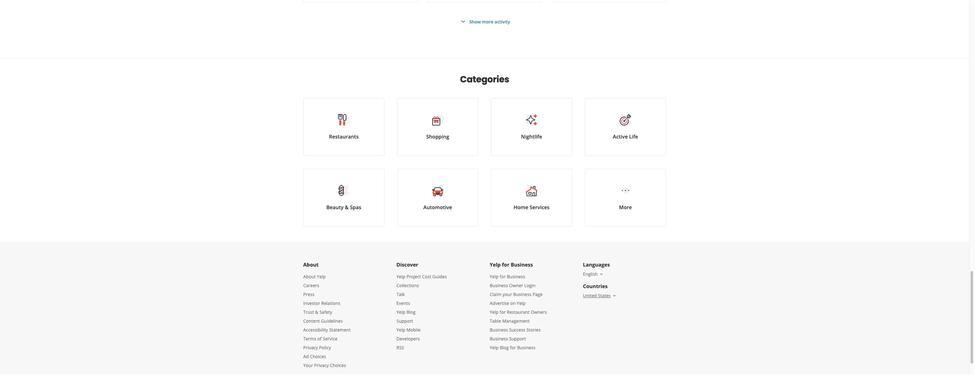 Task type: locate. For each thing, give the bounding box(es) containing it.
login
[[525, 283, 536, 289]]

1 about from the top
[[303, 262, 319, 269]]

1 vertical spatial blog
[[500, 345, 509, 351]]

yelp inside about yelp careers press investor relations trust & safety content guidelines accessibility statement terms of service privacy policy ad choices your privacy choices
[[317, 274, 326, 280]]

choices
[[310, 354, 326, 360], [330, 363, 346, 369]]

yelp down business support link
[[490, 345, 499, 351]]

1 vertical spatial about
[[303, 274, 316, 280]]

0 vertical spatial &
[[345, 204, 349, 211]]

business up the claim
[[490, 283, 508, 289]]

0 horizontal spatial blog
[[407, 310, 416, 316]]

relations
[[322, 301, 341, 307]]

blog
[[407, 310, 416, 316], [500, 345, 509, 351]]

1 horizontal spatial blog
[[500, 345, 509, 351]]

about yelp link
[[303, 274, 326, 280]]

trust
[[303, 310, 314, 316]]

yelp down 'events'
[[397, 310, 406, 316]]

beauty & spas link
[[303, 169, 385, 227]]

0 horizontal spatial &
[[315, 310, 319, 316]]

categories
[[460, 73, 510, 86]]

your privacy choices link
[[303, 363, 346, 369]]

yelp up collections link
[[397, 274, 406, 280]]

united states button
[[583, 293, 618, 299]]

0 vertical spatial choices
[[310, 354, 326, 360]]

yelp up careers link
[[317, 274, 326, 280]]

success
[[510, 327, 526, 333]]

privacy down the "ad choices" link
[[314, 363, 329, 369]]

16 chevron down v2 image
[[599, 272, 605, 277]]

your
[[503, 292, 512, 298]]

1 vertical spatial choices
[[330, 363, 346, 369]]

united
[[583, 293, 597, 299]]

on
[[511, 301, 516, 307]]

1 horizontal spatial choices
[[330, 363, 346, 369]]

16 chevron down v2 image
[[612, 294, 618, 299]]

service
[[323, 336, 338, 342]]

for
[[502, 262, 510, 269], [500, 274, 506, 280], [500, 310, 506, 316], [510, 345, 516, 351]]

ad
[[303, 354, 309, 360]]

& inside the 'beauty & spas' link
[[345, 204, 349, 211]]

& left the spas
[[345, 204, 349, 211]]

yelp project cost guides link
[[397, 274, 447, 280]]

cost
[[422, 274, 432, 280]]

claim your business page link
[[490, 292, 543, 298]]

about up careers link
[[303, 274, 316, 280]]

&
[[345, 204, 349, 211], [315, 310, 319, 316]]

support
[[397, 318, 414, 324], [510, 336, 526, 342]]

yelp up yelp for business link
[[490, 262, 501, 269]]

for down business support link
[[510, 345, 516, 351]]

accessibility statement link
[[303, 327, 351, 333]]

policy
[[319, 345, 331, 351]]

yelp up the table
[[490, 310, 499, 316]]

advertise on yelp link
[[490, 301, 526, 307]]

& inside about yelp careers press investor relations trust & safety content guidelines accessibility statement terms of service privacy policy ad choices your privacy choices
[[315, 310, 319, 316]]

choices down privacy policy link
[[310, 354, 326, 360]]

developers link
[[397, 336, 420, 342]]

2 about from the top
[[303, 274, 316, 280]]

active life
[[613, 133, 639, 140]]

services
[[530, 204, 550, 211]]

blog inside the yelp for business business owner login claim your business page advertise on yelp yelp for restaurant owners table management business success stories business support yelp blog for business
[[500, 345, 509, 351]]

1 horizontal spatial support
[[510, 336, 526, 342]]

0 vertical spatial blog
[[407, 310, 416, 316]]

yelp for business
[[490, 262, 533, 269]]

countries
[[583, 283, 608, 290]]

nightlife link
[[491, 98, 573, 156]]

activity
[[495, 19, 511, 25]]

events
[[397, 301, 410, 307]]

yelp right on
[[517, 301, 526, 307]]

business up owner
[[507, 274, 526, 280]]

yelp mobile link
[[397, 327, 421, 333]]

about
[[303, 262, 319, 269], [303, 274, 316, 280]]

languages
[[583, 262, 610, 269]]

0 vertical spatial about
[[303, 262, 319, 269]]

developers
[[397, 336, 420, 342]]

1 vertical spatial support
[[510, 336, 526, 342]]

english button
[[583, 271, 605, 277]]

claim
[[490, 292, 502, 298]]

english
[[583, 271, 598, 277]]

investor relations link
[[303, 301, 341, 307]]

support down yelp blog link
[[397, 318, 414, 324]]

careers
[[303, 283, 320, 289]]

1 vertical spatial &
[[315, 310, 319, 316]]

spas
[[350, 204, 362, 211]]

blog inside yelp project cost guides collections talk events yelp blog support yelp mobile developers rss
[[407, 310, 416, 316]]

support down success
[[510, 336, 526, 342]]

advertise
[[490, 301, 510, 307]]

0 vertical spatial support
[[397, 318, 414, 324]]

business down the table
[[490, 327, 508, 333]]

choices down policy
[[330, 363, 346, 369]]

about up 'about yelp' link
[[303, 262, 319, 269]]

restaurants
[[329, 133, 359, 140]]

content guidelines link
[[303, 318, 343, 324]]

blog down business support link
[[500, 345, 509, 351]]

business up yelp for business link
[[511, 262, 533, 269]]

about yelp careers press investor relations trust & safety content guidelines accessibility statement terms of service privacy policy ad choices your privacy choices
[[303, 274, 351, 369]]

mobile
[[407, 327, 421, 333]]

business down stories at right
[[518, 345, 536, 351]]

yelp down support link
[[397, 327, 406, 333]]

blog up support link
[[407, 310, 416, 316]]

& right trust
[[315, 310, 319, 316]]

press
[[303, 292, 315, 298]]

show
[[470, 19, 481, 25]]

24 chevron down v2 image
[[460, 18, 467, 25]]

rss
[[397, 345, 404, 351]]

statement
[[329, 327, 351, 333]]

business
[[511, 262, 533, 269], [507, 274, 526, 280], [490, 283, 508, 289], [514, 292, 532, 298], [490, 327, 508, 333], [490, 336, 508, 342], [518, 345, 536, 351]]

automotive link
[[397, 169, 479, 227]]

terms
[[303, 336, 317, 342]]

home
[[514, 204, 529, 211]]

about inside about yelp careers press investor relations trust & safety content guidelines accessibility statement terms of service privacy policy ad choices your privacy choices
[[303, 274, 316, 280]]

0 horizontal spatial support
[[397, 318, 414, 324]]

category navigation section navigation
[[297, 59, 673, 242]]

press link
[[303, 292, 315, 298]]

privacy down terms
[[303, 345, 318, 351]]

rss link
[[397, 345, 404, 351]]

safety
[[320, 310, 332, 316]]

1 horizontal spatial &
[[345, 204, 349, 211]]



Task type: describe. For each thing, give the bounding box(es) containing it.
guides
[[433, 274, 447, 280]]

business owner login link
[[490, 283, 536, 289]]

for up yelp for business link
[[502, 262, 510, 269]]

talk link
[[397, 292, 405, 298]]

your
[[303, 363, 313, 369]]

collections link
[[397, 283, 419, 289]]

discover
[[397, 262, 419, 269]]

terms of service link
[[303, 336, 338, 342]]

show more activity button
[[460, 18, 511, 25]]

page
[[533, 292, 543, 298]]

shopping link
[[397, 98, 479, 156]]

business down owner
[[514, 292, 532, 298]]

support inside yelp project cost guides collections talk events yelp blog support yelp mobile developers rss
[[397, 318, 414, 324]]

active
[[613, 133, 628, 140]]

united states
[[583, 293, 611, 299]]

beauty & spas
[[327, 204, 362, 211]]

guidelines
[[321, 318, 343, 324]]

active life link
[[585, 98, 667, 156]]

table management link
[[490, 318, 530, 324]]

owner
[[510, 283, 524, 289]]

for down advertise
[[500, 310, 506, 316]]

about for about yelp careers press investor relations trust & safety content guidelines accessibility statement terms of service privacy policy ad choices your privacy choices
[[303, 274, 316, 280]]

0 vertical spatial privacy
[[303, 345, 318, 351]]

beauty
[[327, 204, 344, 211]]

yelp for restaurant owners link
[[490, 310, 547, 316]]

careers link
[[303, 283, 320, 289]]

home services
[[514, 204, 550, 211]]

table
[[490, 318, 501, 324]]

1 vertical spatial privacy
[[314, 363, 329, 369]]

talk
[[397, 292, 405, 298]]

states
[[599, 293, 611, 299]]

explore recent activity section section
[[298, 0, 672, 58]]

yelp blog link
[[397, 310, 416, 316]]

about for about
[[303, 262, 319, 269]]

business success stories link
[[490, 327, 541, 333]]

investor
[[303, 301, 320, 307]]

shopping
[[427, 133, 450, 140]]

nightlife
[[522, 133, 543, 140]]

project
[[407, 274, 421, 280]]

support link
[[397, 318, 414, 324]]

privacy policy link
[[303, 345, 331, 351]]

yelp for business link
[[490, 274, 526, 280]]

automotive
[[424, 204, 452, 211]]

home services link
[[491, 169, 573, 227]]

more link
[[585, 169, 667, 227]]

business up yelp blog for business link
[[490, 336, 508, 342]]

management
[[503, 318, 530, 324]]

content
[[303, 318, 320, 324]]

owners
[[531, 310, 547, 316]]

yelp blog for business link
[[490, 345, 536, 351]]

accessibility
[[303, 327, 328, 333]]

life
[[630, 133, 639, 140]]

yelp for business business owner login claim your business page advertise on yelp yelp for restaurant owners table management business success stories business support yelp blog for business
[[490, 274, 547, 351]]

for up business owner login link
[[500, 274, 506, 280]]

0 horizontal spatial choices
[[310, 354, 326, 360]]

yelp up the claim
[[490, 274, 499, 280]]

trust & safety link
[[303, 310, 332, 316]]

yelp project cost guides collections talk events yelp blog support yelp mobile developers rss
[[397, 274, 447, 351]]

more
[[620, 204, 632, 211]]

business support link
[[490, 336, 526, 342]]

support inside the yelp for business business owner login claim your business page advertise on yelp yelp for restaurant owners table management business success stories business support yelp blog for business
[[510, 336, 526, 342]]

stories
[[527, 327, 541, 333]]

restaurant
[[507, 310, 530, 316]]

of
[[318, 336, 322, 342]]

collections
[[397, 283, 419, 289]]

show more activity
[[470, 19, 511, 25]]

ad choices link
[[303, 354, 326, 360]]

events link
[[397, 301, 410, 307]]



Task type: vqa. For each thing, say whether or not it's contained in the screenshot.
the 'Shopping' Link
yes



